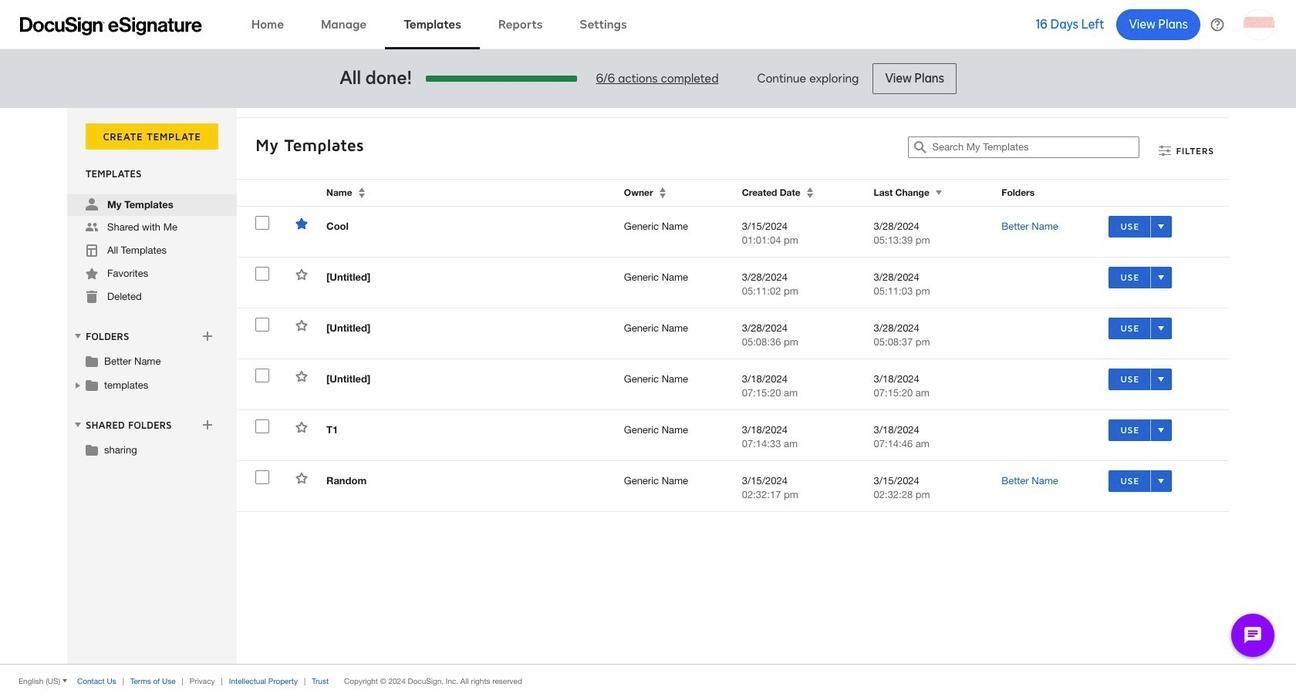 Task type: describe. For each thing, give the bounding box(es) containing it.
1 folder image from the top
[[86, 379, 98, 391]]

more info region
[[0, 664, 1296, 697]]

templates image
[[86, 245, 98, 257]]

view shared folders image
[[72, 419, 84, 431]]

secondary navigation region
[[67, 108, 1233, 664]]

your uploaded profile image image
[[1244, 9, 1275, 40]]

add random to favorites image
[[296, 472, 308, 485]]

trash image
[[86, 291, 98, 303]]

1 add [untitled] to favorites image from the top
[[296, 268, 308, 281]]

docusign esignature image
[[20, 17, 202, 35]]

remove cool from favorites image
[[296, 218, 308, 230]]

add [untitled] to favorites image
[[296, 370, 308, 383]]

2 add [untitled] to favorites image from the top
[[296, 319, 308, 332]]

2 folder image from the top
[[86, 444, 98, 456]]

star filled image
[[86, 268, 98, 280]]



Task type: locate. For each thing, give the bounding box(es) containing it.
add t1 to favorites image
[[296, 421, 308, 434]]

1 vertical spatial add [untitled] to favorites image
[[296, 319, 308, 332]]

add [untitled] to favorites image
[[296, 268, 308, 281], [296, 319, 308, 332]]

user image
[[86, 198, 98, 211]]

0 vertical spatial folder image
[[86, 379, 98, 391]]

1 vertical spatial folder image
[[86, 444, 98, 456]]

add [untitled] to favorites image down remove cool from favorites "icon"
[[296, 268, 308, 281]]

folder image
[[86, 379, 98, 391], [86, 444, 98, 456]]

0 vertical spatial add [untitled] to favorites image
[[296, 268, 308, 281]]

add [untitled] to favorites image up add [untitled] to favorites icon
[[296, 319, 308, 332]]

view folders image
[[72, 330, 84, 342]]

Search My Templates text field
[[932, 137, 1139, 157]]

shared image
[[86, 221, 98, 234]]

folder image
[[86, 355, 98, 367]]



Task type: vqa. For each thing, say whether or not it's contained in the screenshot.
Docusignlogo
no



